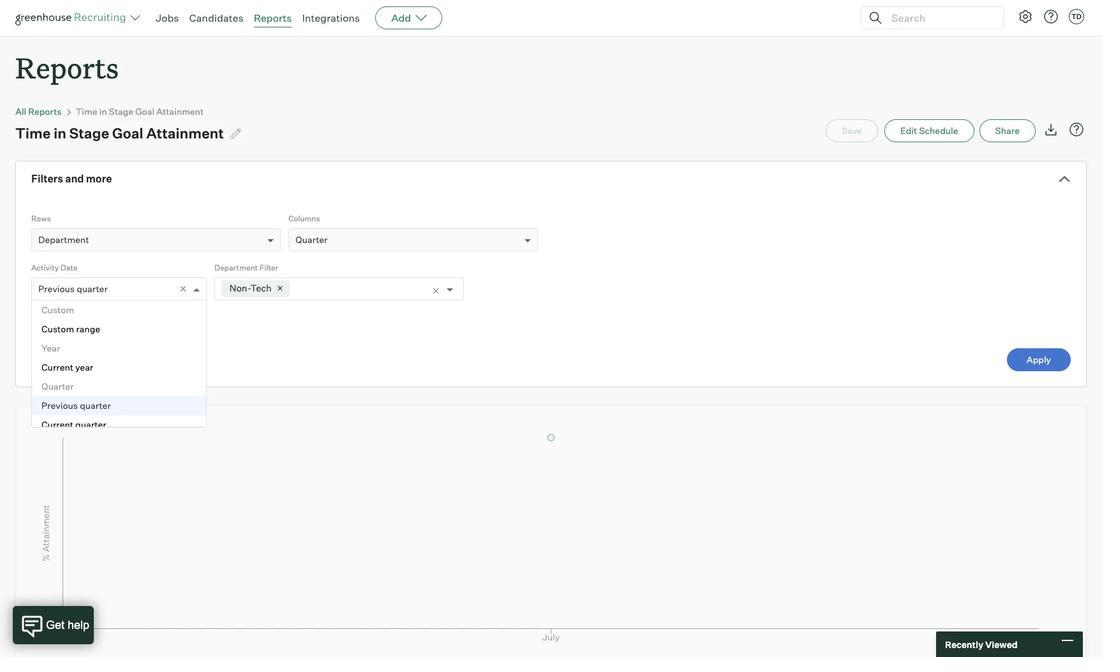 Task type: describe. For each thing, give the bounding box(es) containing it.
0 vertical spatial reports
[[254, 11, 292, 24]]

current year
[[41, 362, 93, 373]]

filters and more
[[31, 172, 112, 185]]

previous quarter for bottommost previous quarter option
[[41, 400, 111, 411]]

0 vertical spatial previous quarter option
[[38, 284, 108, 294]]

activity date
[[31, 263, 78, 273]]

edit schedule
[[901, 125, 958, 136]]

download image
[[1044, 122, 1059, 137]]

current year option
[[32, 358, 206, 377]]

non-
[[229, 283, 251, 294]]

recently
[[945, 639, 984, 650]]

0 vertical spatial stage
[[109, 106, 133, 117]]

1 horizontal spatial quarter
[[296, 234, 328, 245]]

list box containing custom
[[32, 301, 206, 454]]

quarter for bottommost previous quarter option
[[80, 400, 111, 411]]

0 horizontal spatial in
[[54, 125, 66, 142]]

0 vertical spatial in
[[99, 106, 107, 117]]

custom for custom
[[41, 305, 74, 315]]

all reports
[[15, 106, 62, 117]]

×
[[179, 281, 187, 295]]

clear all element
[[428, 278, 447, 300]]

more
[[86, 172, 112, 185]]

quarter for the top previous quarter option
[[77, 284, 108, 294]]

department filter
[[214, 263, 278, 273]]

365
[[31, 318, 48, 329]]

1 vertical spatial attainment
[[146, 125, 224, 142]]

1 vertical spatial stage
[[69, 125, 109, 142]]

current for current year
[[41, 362, 73, 373]]

last
[[174, 305, 189, 316]]

filters
[[31, 172, 63, 185]]

department for department filter
[[214, 263, 258, 273]]

is
[[78, 305, 85, 316]]

clear all image
[[431, 287, 440, 296]]

year
[[41, 343, 60, 354]]

department for department
[[38, 234, 89, 245]]

apply
[[1027, 354, 1051, 365]]

columns
[[288, 214, 320, 224]]

integrations
[[302, 11, 360, 24]]

previous quarter for the top previous quarter option
[[38, 284, 108, 294]]

save and schedule this report to revisit it! element
[[826, 119, 885, 142]]

greenhouse recruiting image
[[15, 10, 130, 26]]

schedule
[[919, 125, 958, 136]]

td
[[1072, 12, 1082, 21]]

for
[[145, 305, 156, 316]]

1 vertical spatial previous
[[41, 400, 78, 411]]

custom range
[[41, 324, 100, 335]]

xychart image
[[31, 406, 1071, 657]]

viewed
[[986, 639, 1018, 650]]

0 vertical spatial goal
[[135, 106, 155, 117]]

add
[[391, 11, 411, 24]]

jobs link
[[156, 11, 179, 24]]

current quarter
[[41, 419, 106, 430]]



Task type: locate. For each thing, give the bounding box(es) containing it.
non-tech
[[229, 283, 272, 294]]

data
[[57, 305, 76, 316]]

filter
[[260, 263, 278, 273]]

reports down greenhouse recruiting image
[[15, 49, 119, 86]]

quarter down year
[[75, 419, 106, 430]]

range
[[76, 324, 100, 335]]

1 vertical spatial previous quarter
[[41, 400, 111, 411]]

quarter option
[[296, 234, 328, 245]]

custom inside option
[[41, 324, 74, 335]]

0 vertical spatial quarter
[[296, 234, 328, 245]]

1 vertical spatial current
[[41, 419, 73, 430]]

goals
[[31, 305, 55, 316]]

1 horizontal spatial in
[[99, 106, 107, 117]]

department
[[38, 234, 89, 245], [214, 263, 258, 273]]

quarter for current quarter option
[[75, 419, 106, 430]]

date
[[60, 263, 78, 273]]

days
[[50, 318, 70, 329]]

current inside current quarter option
[[41, 419, 73, 430]]

1 vertical spatial goal
[[112, 125, 143, 142]]

previous down activity date on the left of the page
[[38, 284, 75, 294]]

custom up days
[[41, 305, 74, 315]]

0 vertical spatial attainment
[[156, 106, 204, 117]]

recently viewed
[[945, 639, 1018, 650]]

1 vertical spatial previous quarter option
[[32, 397, 206, 416]]

all
[[15, 106, 26, 117]]

list box
[[32, 301, 206, 454]]

0 horizontal spatial time
[[15, 125, 51, 142]]

previous quarter option
[[38, 284, 108, 294], [32, 397, 206, 416]]

quarter
[[77, 284, 108, 294], [80, 400, 111, 411], [75, 419, 106, 430]]

current for current quarter
[[41, 419, 73, 430]]

jobs
[[156, 11, 179, 24]]

goals data is only available for the last 365 days
[[31, 305, 189, 329]]

0 vertical spatial time
[[76, 106, 97, 117]]

edit
[[901, 125, 917, 136]]

quarter down columns
[[296, 234, 328, 245]]

current quarter option
[[32, 416, 206, 435]]

current down year
[[41, 362, 73, 373]]

1 vertical spatial reports
[[15, 49, 119, 86]]

custom range option
[[32, 320, 206, 339]]

candidates
[[189, 11, 244, 24]]

share button
[[980, 119, 1036, 142]]

0 horizontal spatial quarter
[[41, 381, 74, 392]]

td button
[[1069, 9, 1085, 24]]

current down the "current year"
[[41, 419, 73, 430]]

1 vertical spatial quarter
[[41, 381, 74, 392]]

0 vertical spatial quarter
[[77, 284, 108, 294]]

1 vertical spatial time in stage goal attainment
[[15, 125, 224, 142]]

quarter up 'current quarter'
[[80, 400, 111, 411]]

0 vertical spatial custom
[[41, 305, 74, 315]]

2 custom from the top
[[41, 324, 74, 335]]

share
[[995, 125, 1020, 136]]

department up non-
[[214, 263, 258, 273]]

reports right all at the top
[[28, 106, 62, 117]]

1 vertical spatial custom
[[41, 324, 74, 335]]

1 vertical spatial in
[[54, 125, 66, 142]]

0 horizontal spatial department
[[38, 234, 89, 245]]

quarter
[[296, 234, 328, 245], [41, 381, 74, 392]]

candidates link
[[189, 11, 244, 24]]

quarter up the only
[[77, 284, 108, 294]]

td button
[[1067, 6, 1087, 27]]

0 vertical spatial current
[[41, 362, 73, 373]]

the
[[158, 305, 172, 316]]

0 vertical spatial department
[[38, 234, 89, 245]]

configure image
[[1018, 9, 1033, 24]]

previous quarter option down date
[[38, 284, 108, 294]]

activity
[[31, 263, 59, 273]]

reports
[[254, 11, 292, 24], [15, 49, 119, 86], [28, 106, 62, 117]]

1 custom from the top
[[41, 305, 74, 315]]

time in stage goal attainment
[[76, 106, 204, 117], [15, 125, 224, 142]]

quarter inside list box
[[41, 381, 74, 392]]

only
[[86, 305, 104, 316]]

1 horizontal spatial department
[[214, 263, 258, 273]]

all reports link
[[15, 106, 62, 117]]

1 current from the top
[[41, 362, 73, 373]]

rows
[[31, 214, 51, 224]]

in
[[99, 106, 107, 117], [54, 125, 66, 142]]

previous quarter
[[38, 284, 108, 294], [41, 400, 111, 411]]

department option
[[38, 234, 89, 245]]

previous up 'current quarter'
[[41, 400, 78, 411]]

custom
[[41, 305, 74, 315], [41, 324, 74, 335]]

0 vertical spatial previous quarter
[[38, 284, 108, 294]]

edit schedule button
[[885, 119, 974, 142]]

1 horizontal spatial time
[[76, 106, 97, 117]]

2 vertical spatial quarter
[[75, 419, 106, 430]]

time down all reports link
[[15, 125, 51, 142]]

1 vertical spatial time
[[15, 125, 51, 142]]

current inside current year option
[[41, 362, 73, 373]]

custom down data
[[41, 324, 74, 335]]

custom for custom range
[[41, 324, 74, 335]]

year
[[75, 362, 93, 373]]

department up date
[[38, 234, 89, 245]]

time in stage goal attainment link
[[76, 106, 204, 117]]

previous
[[38, 284, 75, 294], [41, 400, 78, 411]]

None field
[[32, 278, 45, 300], [294, 280, 298, 296], [32, 278, 45, 300], [294, 280, 298, 296]]

stage
[[109, 106, 133, 117], [69, 125, 109, 142]]

faq image
[[1069, 122, 1085, 137]]

time right all reports link
[[76, 106, 97, 117]]

2 current from the top
[[41, 419, 73, 430]]

reports right 'candidates'
[[254, 11, 292, 24]]

time
[[76, 106, 97, 117], [15, 125, 51, 142]]

goal
[[135, 106, 155, 117], [112, 125, 143, 142]]

previous quarter down date
[[38, 284, 108, 294]]

reports link
[[254, 11, 292, 24]]

0 vertical spatial time in stage goal attainment
[[76, 106, 204, 117]]

attainment
[[156, 106, 204, 117], [146, 125, 224, 142]]

tech
[[251, 283, 272, 294]]

integrations link
[[302, 11, 360, 24]]

previous quarter option down current year option
[[32, 397, 206, 416]]

apply button
[[1007, 349, 1071, 372]]

Search text field
[[889, 9, 992, 27]]

1 vertical spatial quarter
[[80, 400, 111, 411]]

1 vertical spatial department
[[214, 263, 258, 273]]

available
[[106, 305, 143, 316]]

add button
[[375, 6, 442, 29]]

2 vertical spatial reports
[[28, 106, 62, 117]]

current
[[41, 362, 73, 373], [41, 419, 73, 430]]

and
[[65, 172, 84, 185]]

quarter down the "current year"
[[41, 381, 74, 392]]

previous quarter inside option
[[41, 400, 111, 411]]

previous quarter up 'current quarter'
[[41, 400, 111, 411]]

0 vertical spatial previous
[[38, 284, 75, 294]]



Task type: vqa. For each thing, say whether or not it's contained in the screenshot.
custom in option
yes



